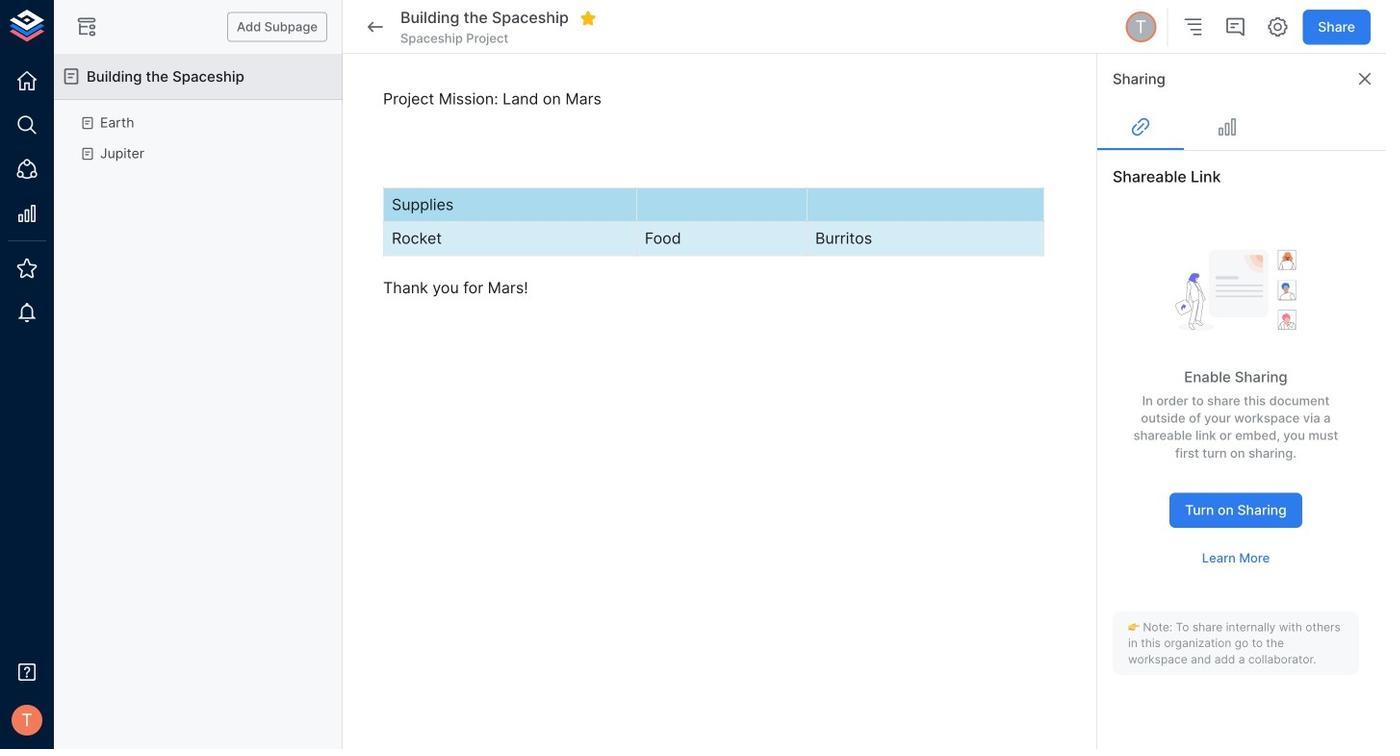 Task type: locate. For each thing, give the bounding box(es) containing it.
comments image
[[1224, 15, 1247, 39]]

settings image
[[1266, 15, 1289, 39]]

tab list
[[1097, 104, 1386, 150]]

go back image
[[364, 15, 387, 39]]



Task type: describe. For each thing, give the bounding box(es) containing it.
remove favorite image
[[579, 10, 597, 27]]

table of contents image
[[1181, 15, 1204, 39]]

hide wiki image
[[75, 15, 98, 39]]



Task type: vqa. For each thing, say whether or not it's contained in the screenshot.
TAB LIST
yes



